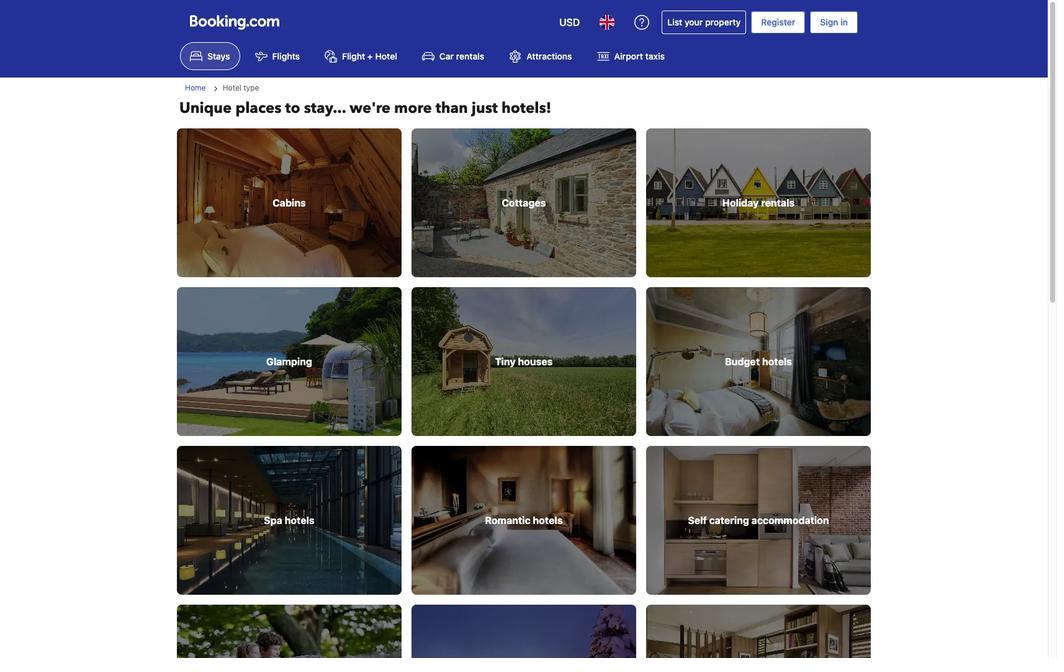 Task type: locate. For each thing, give the bounding box(es) containing it.
1 vertical spatial rentals
[[761, 198, 795, 209]]

car rentals link
[[412, 42, 494, 70]]

0 horizontal spatial hotel
[[223, 83, 241, 93]]

car
[[439, 51, 454, 62]]

rentals right holiday
[[761, 198, 795, 209]]

0 horizontal spatial hotels
[[285, 515, 315, 527]]

spa hotels
[[264, 515, 315, 527]]

1 vertical spatial hotel
[[223, 83, 241, 93]]

property
[[705, 17, 741, 27]]

hotels right "spa"
[[285, 515, 315, 527]]

glamping link
[[177, 288, 402, 437]]

self catering accommodation
[[688, 515, 829, 527]]

cabins
[[273, 198, 306, 209]]

attractions link
[[499, 42, 582, 70]]

booking.com online hotel reservations image
[[190, 15, 279, 30]]

stays link
[[180, 42, 240, 70]]

hotel left type on the top of the page
[[223, 83, 241, 93]]

to
[[285, 98, 300, 119]]

spa
[[264, 515, 282, 527]]

more
[[394, 98, 432, 119]]

just
[[472, 98, 498, 119]]

unique
[[179, 98, 232, 119]]

1 horizontal spatial rentals
[[761, 198, 795, 209]]

flight
[[342, 51, 365, 62]]

usd
[[559, 17, 580, 28]]

home link
[[185, 83, 206, 93]]

airport
[[614, 51, 643, 62]]

0 vertical spatial hotel
[[375, 51, 397, 62]]

register
[[761, 17, 795, 27]]

hotels right budget
[[762, 357, 792, 368]]

tiny houses link
[[412, 288, 636, 437]]

in
[[841, 17, 848, 27]]

houses
[[518, 357, 553, 368]]

home
[[185, 83, 206, 93]]

rentals right car
[[456, 51, 484, 62]]

hotel right the +
[[375, 51, 397, 62]]

hotels
[[762, 357, 792, 368], [285, 515, 315, 527], [533, 515, 563, 527]]

rentals
[[456, 51, 484, 62], [761, 198, 795, 209]]

0 vertical spatial rentals
[[456, 51, 484, 62]]

glamping
[[266, 357, 312, 368]]

hotels right romantic
[[533, 515, 563, 527]]

stay...
[[304, 98, 346, 119]]

hotels for romantic hotels
[[533, 515, 563, 527]]

romantic hotels
[[485, 515, 563, 527]]

car rentals
[[439, 51, 484, 62]]

1 horizontal spatial hotels
[[533, 515, 563, 527]]

sign
[[820, 17, 838, 27]]

cabins link
[[177, 129, 402, 278]]

0 horizontal spatial rentals
[[456, 51, 484, 62]]

holiday
[[722, 198, 759, 209]]

2 horizontal spatial hotels
[[762, 357, 792, 368]]

flights
[[272, 51, 300, 62]]

hotel
[[375, 51, 397, 62], [223, 83, 241, 93]]

1 horizontal spatial hotel
[[375, 51, 397, 62]]

rentals for car rentals
[[456, 51, 484, 62]]

flights link
[[245, 42, 310, 70]]

budget hotels link
[[646, 288, 871, 437]]

register link
[[751, 11, 805, 34]]

we're
[[350, 98, 391, 119]]

type
[[243, 83, 259, 93]]

cottages
[[502, 198, 546, 209]]

airport taxis
[[614, 51, 665, 62]]



Task type: describe. For each thing, give the bounding box(es) containing it.
than
[[436, 98, 468, 119]]

hotel type link
[[211, 83, 259, 94]]

spa hotels link
[[177, 447, 402, 596]]

cottages link
[[412, 129, 636, 278]]

hotel type
[[223, 83, 259, 93]]

stays
[[207, 51, 230, 62]]

list
[[668, 17, 682, 27]]

hotels for spa hotels
[[285, 515, 315, 527]]

places
[[236, 98, 282, 119]]

sign in link
[[810, 11, 858, 34]]

rentals for holiday rentals
[[761, 198, 795, 209]]

catering
[[709, 515, 749, 527]]

holiday rentals
[[722, 198, 795, 209]]

attractions
[[527, 51, 572, 62]]

list your property link
[[662, 11, 746, 34]]

self
[[688, 515, 707, 527]]

flight + hotel
[[342, 51, 397, 62]]

flight + hotel link
[[315, 42, 407, 70]]

tiny
[[495, 357, 516, 368]]

hotels for budget hotels
[[762, 357, 792, 368]]

holiday rentals link
[[646, 129, 871, 278]]

list your property
[[668, 17, 741, 27]]

budget hotels
[[725, 357, 792, 368]]

sign in
[[820, 17, 848, 27]]

hotels!
[[502, 98, 551, 119]]

airport taxis link
[[587, 42, 675, 70]]

budget
[[725, 357, 760, 368]]

taxis
[[645, 51, 665, 62]]

tiny houses
[[495, 357, 553, 368]]

unique places to stay... we're more than just hotels!
[[179, 98, 551, 119]]

+
[[367, 51, 373, 62]]

your
[[685, 17, 703, 27]]

romantic hotels link
[[412, 447, 636, 596]]

usd button
[[552, 7, 588, 37]]

romantic
[[485, 515, 531, 527]]

self catering accommodation link
[[646, 447, 871, 596]]

accommodation
[[752, 515, 829, 527]]



Task type: vqa. For each thing, say whether or not it's contained in the screenshot.
Cottages in the top of the page
yes



